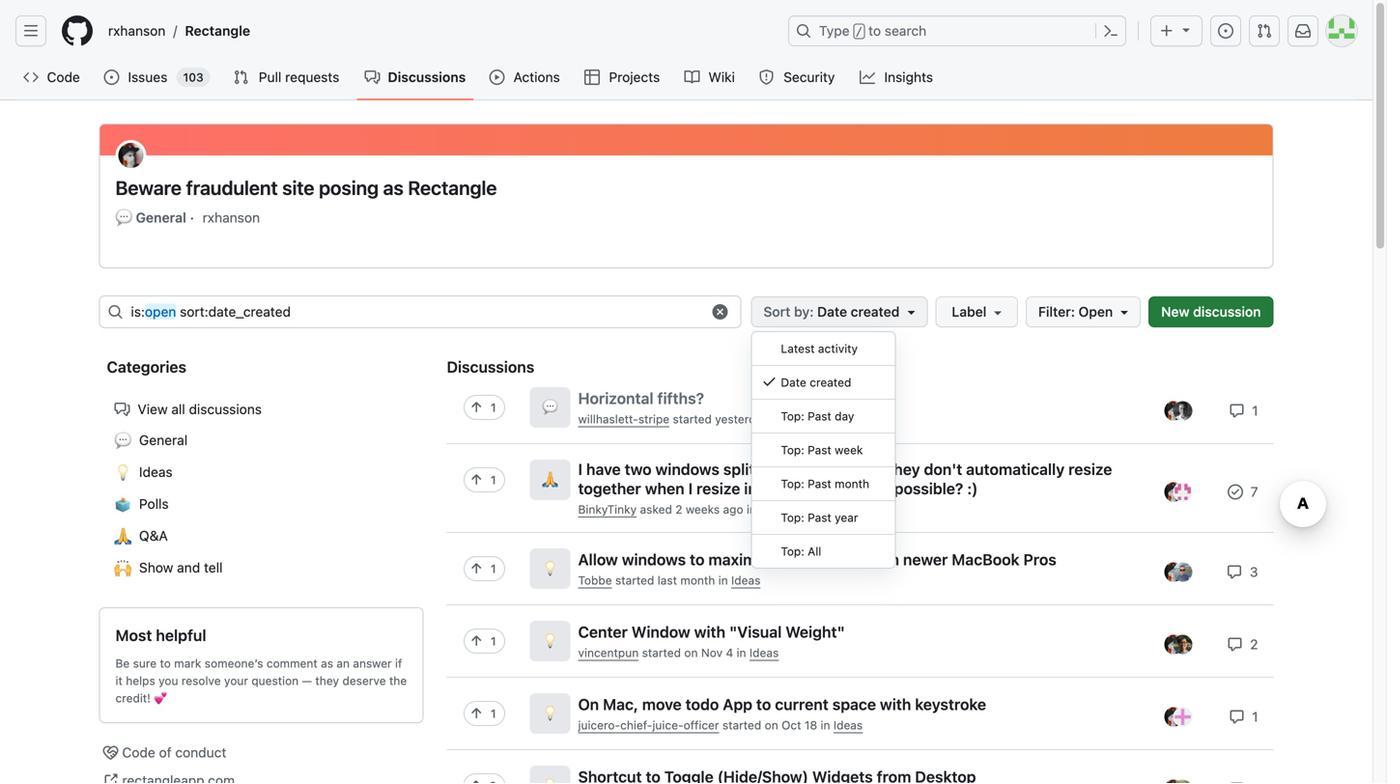Task type: locate. For each thing, give the bounding box(es) containing it.
past
[[808, 410, 832, 423], [808, 443, 832, 457], [808, 477, 832, 491], [808, 511, 832, 525]]

1 link right @juicero chief juice officer icon in the bottom of the page
[[1229, 709, 1258, 725]]

date
[[817, 304, 847, 320], [781, 376, 807, 389]]

2 vertical spatial on
[[765, 719, 778, 733]]

they up possible?
[[888, 460, 920, 479]]

wiki link
[[677, 63, 744, 92]]

0 vertical spatial date
[[817, 304, 847, 320]]

in inside on mac, move todo app to current space with keystroke juicero-chief-juice-officer started on oct 18 in ideas
[[821, 719, 830, 733]]

2 arrow up image from the top
[[468, 561, 484, 577]]

conduct
[[175, 745, 227, 761]]

1 @rxhanson image from the top
[[1165, 483, 1184, 502]]

comment image right @juicero chief juice officer icon in the bottom of the page
[[1229, 709, 1245, 725]]

rectangle inside beware fraudulent site posing as rectangle 💬 general · rxhanson
[[408, 176, 497, 199]]

@rxhanson image for 💡
[[1165, 708, 1184, 727]]

q&a down polls
[[139, 528, 168, 544]]

comment image right @vincentpun icon
[[1227, 637, 1243, 652]]

💡 ideas
[[114, 462, 173, 484]]

1 horizontal spatial i
[[688, 480, 693, 498]]

1 arrow up image from the top
[[468, 400, 484, 415]]

0 vertical spatial rectangle
[[185, 23, 250, 39]]

💡 for on mac, move todo app to current space with keystroke
[[542, 704, 558, 724]]

new
[[1161, 304, 1190, 320]]

ideas link down maximize
[[731, 574, 761, 588]]

maximize
[[709, 551, 778, 569]]

ideas link
[[731, 574, 761, 588], [750, 647, 779, 660], [834, 719, 863, 733]]

1 link for 💬
[[1229, 403, 1258, 419]]

in inside center window with "visual weight" vincentpun started on nov 4 in ideas
[[737, 647, 746, 660]]

table image
[[585, 70, 600, 85]]

comment image for on mac, move todo app to current space with keystroke
[[1229, 709, 1245, 725]]

0 vertical spatial windows
[[655, 460, 720, 479]]

—
[[302, 674, 312, 688]]

1 horizontal spatial they
[[888, 460, 920, 479]]

1 arrow up image from the top
[[468, 472, 484, 488]]

with inside center window with "visual weight" vincentpun started on nov 4 in ideas
[[694, 623, 726, 642]]

💬 down comment discussion image
[[114, 430, 131, 452]]

@tobbe image
[[1173, 563, 1193, 582]]

with up nov
[[694, 623, 726, 642]]

arrow up image for 💡
[[468, 634, 484, 649]]

issue opened image left 'issues'
[[104, 70, 119, 85]]

general down beware
[[136, 210, 186, 226]]

0 horizontal spatial with
[[694, 623, 726, 642]]

general inside 💬 general
[[139, 432, 188, 448]]

binkytinky
[[578, 503, 637, 516]]

·
[[190, 210, 194, 226], [788, 503, 792, 516]]

0 vertical spatial ideas link
[[731, 574, 761, 588]]

comment image inside 1 link
[[1229, 403, 1245, 419]]

asked
[[640, 503, 672, 516]]

0 vertical spatial issue opened image
[[1218, 23, 1234, 39]]

started
[[673, 413, 712, 426], [615, 574, 654, 588], [642, 647, 681, 660], [723, 719, 762, 733]]

1 vertical spatial ·
[[788, 503, 792, 516]]

/ inside type / to search
[[856, 25, 863, 39]]

arrow up image
[[468, 400, 484, 415], [468, 634, 484, 649]]

yesterday
[[715, 413, 768, 426]]

ideas inside 💡 ideas
[[139, 464, 173, 480]]

0 horizontal spatial month
[[680, 574, 715, 588]]

💬 for 💬 general
[[114, 430, 131, 452]]

0 vertical spatial arrow up image
[[468, 400, 484, 415]]

1 vertical spatial rectangle
[[408, 176, 497, 199]]

5 1 button from the top
[[464, 701, 505, 752]]

@juicero chief juice officer image
[[1173, 708, 1193, 727]]

1 horizontal spatial with
[[880, 696, 911, 714]]

1 button for i have two windows splitting the page, but they don't automatically resize together when i resize in the middle. is this possible? :)
[[464, 468, 505, 518]]

discussions
[[388, 69, 466, 85], [447, 358, 534, 376]]

issue opened image left git pull request icon
[[1218, 23, 1234, 39]]

q&a right ago
[[760, 503, 785, 516]]

to
[[869, 23, 881, 39], [690, 551, 705, 569], [160, 657, 171, 670], [756, 696, 771, 714]]

@rxhanson image
[[1165, 483, 1184, 502], [1165, 563, 1184, 582], [1165, 635, 1184, 654]]

rectangle link
[[177, 15, 258, 46]]

to inside allow windows to maximize behind notch on newer macbook pros tobbe started last month in ideas
[[690, 551, 705, 569]]

1 horizontal spatial on
[[765, 719, 778, 733]]

top: down date created
[[781, 410, 805, 423]]

view all discussions
[[138, 401, 262, 417]]

top: all
[[781, 545, 822, 558]]

insights link
[[852, 63, 943, 92]]

0 vertical spatial they
[[888, 460, 920, 479]]

1 horizontal spatial 🙏
[[542, 470, 558, 490]]

0 vertical spatial general
[[136, 210, 186, 226]]

comment discussion image
[[365, 70, 380, 85]]

0 horizontal spatial i
[[578, 460, 583, 479]]

0 vertical spatial discussions
[[388, 69, 466, 85]]

💡 left center
[[542, 631, 558, 652]]

code right "code" image
[[47, 69, 80, 85]]

💬 down beware
[[115, 207, 132, 229]]

@rxhanson image left check circle icon
[[1165, 483, 1184, 502]]

3 @rxhanson image from the top
[[1165, 635, 1184, 654]]

0 vertical spatial ·
[[190, 210, 194, 226]]

1 horizontal spatial triangle down image
[[1179, 22, 1194, 37]]

0 vertical spatial list
[[100, 15, 777, 46]]

/ for type
[[856, 25, 863, 39]]

with right space
[[880, 696, 911, 714]]

0 vertical spatial q&a
[[760, 503, 785, 516]]

rxhanson image
[[115, 140, 146, 171]]

· down fraudulent
[[190, 210, 194, 226]]

list
[[100, 15, 777, 46], [99, 386, 424, 592]]

beware
[[115, 176, 182, 199]]

top: down general link
[[781, 443, 805, 457]]

triangle down image
[[1117, 304, 1132, 320]]

on inside on mac, move todo app to current space with keystroke juicero-chief-juice-officer started on oct 18 in ideas
[[765, 719, 778, 733]]

type
[[819, 23, 850, 39]]

🙏 q&a
[[114, 526, 168, 548]]

2 arrow up image from the top
[[468, 634, 484, 649]]

fraudulent
[[186, 176, 278, 199]]

tobbe
[[578, 574, 612, 588]]

code of conduct
[[122, 745, 227, 761]]

ideas inside allow windows to maximize behind notch on newer macbook pros tobbe started last month in ideas
[[731, 574, 761, 588]]

in right 4
[[737, 647, 746, 660]]

windows up when
[[655, 460, 720, 479]]

the down if
[[389, 674, 407, 688]]

homepage image
[[62, 15, 93, 46]]

🗳️
[[114, 494, 131, 516]]

1 for on mac, move todo app to current space with keystroke
[[490, 707, 496, 721]]

1 vertical spatial 🙏
[[114, 526, 131, 548]]

general inside beware fraudulent site posing as rectangle 💬 general · rxhanson
[[136, 210, 186, 226]]

have
[[586, 460, 621, 479]]

4 1 button from the top
[[464, 629, 505, 679]]

@rxhanson image down @vincentpun icon
[[1165, 708, 1184, 727]]

0 horizontal spatial issue opened image
[[104, 70, 119, 85]]

willhaslett-stripe link
[[578, 413, 670, 426]]

0 vertical spatial rxhanson
[[108, 23, 166, 39]]

if
[[395, 657, 402, 670]]

1 top: from the top
[[781, 410, 805, 423]]

rxhanson down fraudulent
[[203, 210, 260, 226]]

in down maximize
[[718, 574, 728, 588]]

2 1 link from the top
[[1229, 709, 1258, 725]]

1 vertical spatial list
[[99, 386, 424, 592]]

i left have
[[578, 460, 583, 479]]

🙏 inside discussions "list"
[[542, 470, 558, 490]]

2 @rxhanson image from the top
[[1165, 563, 1184, 582]]

as right posing
[[383, 176, 404, 199]]

plus image
[[1159, 23, 1175, 39]]

i have two windows splitting the page, but they don't automatically resize together when i resize in the middle. is this possible? :) link
[[578, 460, 1139, 499]]

the up middle. at the bottom right
[[787, 460, 811, 479]]

ideas link down "visual
[[750, 647, 779, 660]]

4 top: from the top
[[781, 511, 805, 525]]

in left general link
[[772, 413, 781, 426]]

1 vertical spatial general
[[785, 413, 827, 426]]

arrow up image for 💬
[[468, 400, 484, 415]]

code of conduct link
[[99, 739, 424, 767]]

stripe
[[638, 413, 670, 426]]

comment image inside 2 link
[[1227, 637, 1243, 652]]

general for fraudulent
[[136, 210, 186, 226]]

security
[[784, 69, 835, 85]]

1 @rxhanson image from the top
[[1165, 401, 1184, 421]]

created down "latest activity" link
[[810, 376, 851, 389]]

🙏 down the 🗳️
[[114, 526, 131, 548]]

💕
[[154, 690, 167, 708]]

0 vertical spatial as
[[383, 176, 404, 199]]

1 button for horizontal fifths?
[[464, 395, 505, 445]]

0 horizontal spatial rxhanson
[[108, 23, 166, 39]]

weeks
[[686, 503, 720, 516]]

🙏 left have
[[542, 470, 558, 490]]

binkytinky link
[[578, 503, 637, 516]]

ideas down 💬 general
[[139, 464, 173, 480]]

to left search at the right of page
[[869, 23, 881, 39]]

triangle down image left the label
[[904, 304, 919, 320]]

1 horizontal spatial 2
[[1247, 637, 1258, 652]]

top: past day link
[[752, 400, 895, 434]]

2 vertical spatial general
[[139, 432, 188, 448]]

1 horizontal spatial rxhanson link
[[203, 208, 260, 228]]

code for code of conduct
[[122, 745, 155, 761]]

discussions list
[[447, 371, 1274, 784]]

1 horizontal spatial /
[[856, 25, 863, 39]]

past for year
[[808, 511, 832, 525]]

1 vertical spatial triangle down image
[[904, 304, 919, 320]]

1 vertical spatial @rxhanson image
[[1165, 708, 1184, 727]]

1 horizontal spatial as
[[383, 176, 404, 199]]

issues
[[128, 69, 167, 85]]

general
[[136, 210, 186, 226], [785, 413, 827, 426], [139, 432, 188, 448]]

q&a inside 🙏 q&a
[[139, 528, 168, 544]]

discussion
[[1193, 304, 1261, 320]]

on inside center window with "visual weight" vincentpun started on nov 4 in ideas
[[684, 647, 698, 660]]

2 top: from the top
[[781, 443, 805, 457]]

helps
[[126, 674, 155, 688]]

q&a inside i have two windows splitting the page, but they don't automatically resize together when i resize in the middle. is this possible? :) binkytinky asked 2 weeks ago in q&a · unanswered
[[760, 503, 785, 516]]

3
[[1246, 564, 1258, 580]]

@rxhanson image
[[1165, 401, 1184, 421], [1165, 708, 1184, 727]]

top: left all
[[781, 545, 805, 558]]

to for mark
[[160, 657, 171, 670]]

comment image inside 1 link
[[1229, 709, 1245, 725]]

windows up last
[[622, 551, 686, 569]]

triangle down image
[[1179, 22, 1194, 37], [904, 304, 919, 320]]

0 horizontal spatial rectangle
[[185, 23, 250, 39]]

ideas down maximize
[[731, 574, 761, 588]]

deserve
[[342, 674, 386, 688]]

code image
[[23, 70, 39, 85]]

· inside beware fraudulent site posing as rectangle 💬 general · rxhanson
[[190, 210, 194, 226]]

requests
[[285, 69, 339, 85]]

windows
[[655, 460, 720, 479], [622, 551, 686, 569]]

on
[[578, 696, 599, 714]]

1 horizontal spatial code
[[122, 745, 155, 761]]

date created
[[781, 376, 851, 389]]

rxhanson link up 'issues'
[[100, 15, 173, 46]]

rxhanson link down fraudulent
[[203, 208, 260, 228]]

is
[[847, 480, 859, 498]]

juicero-chief-juice-officer link
[[578, 719, 719, 733]]

💡 up the 🗳️
[[114, 462, 131, 484]]

1 for center window with "visual weight"
[[490, 635, 496, 648]]

with inside on mac, move todo app to current space with keystroke juicero-chief-juice-officer started on oct 18 in ideas
[[880, 696, 911, 714]]

to left maximize
[[690, 551, 705, 569]]

1 vertical spatial q&a
[[139, 528, 168, 544]]

· right q&a link
[[788, 503, 792, 516]]

the up q&a link
[[761, 480, 785, 498]]

as inside be sure to mark someone's comment as an answer if it helps you resolve your question — they deserve the credit!
[[321, 657, 333, 670]]

triangle down image right plus icon at top
[[1179, 22, 1194, 37]]

3 1 button from the top
[[464, 556, 505, 607]]

comment image inside 3 link
[[1227, 565, 1242, 580]]

date right the check icon
[[781, 376, 807, 389]]

started inside allow windows to maximize behind notch on newer macbook pros tobbe started last month in ideas
[[615, 574, 654, 588]]

0 vertical spatial with
[[694, 623, 726, 642]]

top: up top: all
[[781, 511, 805, 525]]

2 horizontal spatial the
[[787, 460, 811, 479]]

git pull request image
[[234, 70, 249, 85]]

arrow up image
[[468, 472, 484, 488], [468, 561, 484, 577], [468, 706, 484, 722], [468, 779, 484, 784]]

5 top: from the top
[[781, 545, 805, 558]]

1 1 button from the top
[[464, 395, 505, 445]]

3 link
[[1227, 564, 1258, 580]]

ideas link for app
[[834, 719, 863, 733]]

1 vertical spatial @rxhanson image
[[1165, 563, 1184, 582]]

top: for top: past year
[[781, 511, 805, 525]]

issue opened image
[[1218, 23, 1234, 39], [104, 70, 119, 85]]

0 vertical spatial 💬
[[115, 207, 132, 229]]

comment image left 3
[[1227, 565, 1242, 580]]

play image
[[489, 70, 505, 85]]

2 @rxhanson image from the top
[[1165, 708, 1184, 727]]

0 vertical spatial the
[[787, 460, 811, 479]]

3 arrow up image from the top
[[468, 706, 484, 722]]

ideas link down space
[[834, 719, 863, 733]]

past for month
[[808, 477, 832, 491]]

general inside horizontal fifths? willhaslett-stripe started yesterday in general
[[785, 413, 827, 426]]

0 vertical spatial 🙏
[[542, 470, 558, 490]]

started down fifths?
[[673, 413, 712, 426]]

1 horizontal spatial issue opened image
[[1218, 23, 1234, 39]]

of
[[159, 745, 172, 761]]

7
[[1247, 484, 1258, 500]]

to up you
[[160, 657, 171, 670]]

@rxhanson image left 3 link
[[1165, 563, 1184, 582]]

1 vertical spatial ideas link
[[750, 647, 779, 660]]

in down "splitting"
[[744, 480, 757, 498]]

2 vertical spatial @rxhanson image
[[1165, 635, 1184, 654]]

created up activity
[[851, 304, 900, 320]]

0 horizontal spatial they
[[315, 674, 339, 688]]

0 horizontal spatial q&a
[[139, 528, 168, 544]]

but
[[860, 460, 884, 479]]

latest activity
[[781, 342, 858, 356]]

0 horizontal spatial the
[[389, 674, 407, 688]]

0 vertical spatial 1 link
[[1229, 403, 1258, 419]]

x circle fill image
[[712, 304, 728, 320]]

is
[[131, 304, 141, 320]]

1 for allow windows to maximize behind notch on newer macbook pros
[[490, 562, 496, 576]]

0 vertical spatial i
[[578, 460, 583, 479]]

month inside allow windows to maximize behind notch on newer macbook pros tobbe started last month in ideas
[[680, 574, 715, 588]]

activity
[[818, 342, 858, 356]]

🙏
[[542, 470, 558, 490], [114, 526, 131, 548]]

todo
[[686, 696, 719, 714]]

1 vertical spatial the
[[761, 480, 785, 498]]

1 vertical spatial 1 link
[[1229, 709, 1258, 725]]

top: past day
[[781, 410, 854, 423]]

2 link
[[1227, 637, 1258, 652]]

1 vertical spatial 2
[[1247, 637, 1258, 652]]

in right ago
[[747, 503, 756, 516]]

comment image for 💡
[[1227, 565, 1242, 580]]

in inside allow windows to maximize behind notch on newer macbook pros tobbe started last month in ideas
[[718, 574, 728, 588]]

2 right @vincentpun icon
[[1247, 637, 1258, 652]]

1 vertical spatial comment image
[[1229, 709, 1245, 725]]

1 button
[[464, 395, 505, 445], [464, 468, 505, 518], [464, 556, 505, 607], [464, 629, 505, 679], [464, 701, 505, 752]]

2 1 button from the top
[[464, 468, 505, 518]]

started left last
[[615, 574, 654, 588]]

1 vertical spatial they
[[315, 674, 339, 688]]

in right 18
[[821, 719, 830, 733]]

1 vertical spatial rxhanson
[[203, 210, 260, 226]]

started inside center window with "visual weight" vincentpun started on nov 4 in ideas
[[642, 647, 681, 660]]

1 vertical spatial resize
[[697, 480, 740, 498]]

to right app
[[756, 696, 771, 714]]

/ inside rxhanson / rectangle
[[173, 23, 177, 39]]

top: up q&a link
[[781, 477, 805, 491]]

comment image for center window with "visual weight"
[[1227, 637, 1243, 652]]

1 vertical spatial date
[[781, 376, 807, 389]]

top:
[[781, 410, 805, 423], [781, 443, 805, 457], [781, 477, 805, 491], [781, 511, 805, 525], [781, 545, 805, 558]]

link external image
[[103, 773, 118, 784]]

18
[[805, 719, 817, 733]]

they right —
[[315, 674, 339, 688]]

:
[[141, 304, 145, 320]]

💬 left willhaslett-
[[542, 398, 558, 418]]

started down app
[[723, 719, 762, 733]]

1 vertical spatial issue opened image
[[104, 70, 119, 85]]

0 vertical spatial on
[[881, 551, 899, 569]]

0 vertical spatial code
[[47, 69, 80, 85]]

1 vertical spatial comment image
[[1227, 565, 1242, 580]]

:)
[[967, 480, 978, 498]]

to inside on mac, move todo app to current space with keystroke juicero-chief-juice-officer started on oct 18 in ideas
[[756, 696, 771, 714]]

code left of
[[122, 745, 155, 761]]

started inside horizontal fifths? willhaslett-stripe started yesterday in general
[[673, 413, 712, 426]]

/
[[173, 23, 177, 39], [856, 25, 863, 39]]

0 horizontal spatial on
[[684, 647, 698, 660]]

1 vertical spatial windows
[[622, 551, 686, 569]]

0 vertical spatial rxhanson link
[[100, 15, 173, 46]]

top: for top: past month
[[781, 477, 805, 491]]

resize right automatically
[[1069, 460, 1112, 479]]

0 horizontal spatial 🙏
[[114, 526, 131, 548]]

0 horizontal spatial date
[[781, 376, 807, 389]]

4 past from the top
[[808, 511, 832, 525]]

top: for top: past week
[[781, 443, 805, 457]]

arrow up image for allow
[[468, 561, 484, 577]]

to inside be sure to mark someone's comment as an answer if it helps you resolve your question — they deserve the credit!
[[160, 657, 171, 670]]

together
[[578, 480, 641, 498]]

general down view
[[139, 432, 188, 448]]

1 for i have two windows splitting the page, but they don't automatically resize together when i resize in the middle. is this possible? :)
[[490, 473, 496, 487]]

/ for rxhanson
[[173, 23, 177, 39]]

4 arrow up image from the top
[[468, 779, 484, 784]]

code inside 'link'
[[47, 69, 80, 85]]

on mac, move todo app to current space with keystroke juicero-chief-juice-officer started on oct 18 in ideas
[[578, 696, 986, 733]]

1 past from the top
[[808, 410, 832, 423]]

in inside horizontal fifths? willhaslett-stripe started yesterday in general
[[772, 413, 781, 426]]

1 vertical spatial arrow up image
[[468, 634, 484, 649]]

0 horizontal spatial ·
[[190, 210, 194, 226]]

@binkytinky image
[[1173, 483, 1193, 502]]

past for day
[[808, 410, 832, 423]]

1 vertical spatial with
[[880, 696, 911, 714]]

as left an
[[321, 657, 333, 670]]

top: past month
[[781, 477, 870, 491]]

@rxhanson image left 2 link at the bottom right
[[1165, 635, 1184, 654]]

date right by:
[[817, 304, 847, 320]]

@rxhanson image up @binkytinky image
[[1165, 401, 1184, 421]]

as inside beware fraudulent site posing as rectangle 💬 general · rxhanson
[[383, 176, 404, 199]]

1 vertical spatial 💬
[[542, 398, 558, 418]]

past for week
[[808, 443, 832, 457]]

rectangle inside rxhanson / rectangle
[[185, 23, 250, 39]]

2 past from the top
[[808, 443, 832, 457]]

i up the weeks
[[688, 480, 693, 498]]

1 vertical spatial on
[[684, 647, 698, 660]]

top: for top: all
[[781, 545, 805, 558]]

shield image
[[759, 70, 775, 85]]

1 vertical spatial code
[[122, 745, 155, 761]]

general up top: past week
[[785, 413, 827, 426]]

comment image right @willhaslett stripe "image"
[[1229, 403, 1245, 419]]

ideas down "visual
[[750, 647, 779, 660]]

1 horizontal spatial rxhanson
[[203, 210, 260, 226]]

2 vertical spatial 💬
[[114, 430, 131, 452]]

0 horizontal spatial as
[[321, 657, 333, 670]]

3 past from the top
[[808, 477, 832, 491]]

0 vertical spatial comment image
[[1229, 403, 1245, 419]]

💬 inside discussions "list"
[[542, 398, 558, 418]]

weight"
[[786, 623, 845, 642]]

0 horizontal spatial code
[[47, 69, 80, 85]]

on left nov
[[684, 647, 698, 660]]

credit!
[[115, 692, 151, 705]]

💡 left on
[[542, 704, 558, 724]]

you
[[159, 674, 178, 688]]

1 link right @willhaslett stripe "image"
[[1229, 403, 1258, 419]]

rxhanson up 'issues'
[[108, 23, 166, 39]]

sure
[[133, 657, 157, 670]]

beware fraudulent site posing as rectangle 💬 general · rxhanson
[[115, 176, 497, 229]]

tobbe link
[[578, 574, 612, 588]]

started down window
[[642, 647, 681, 660]]

ideas down space
[[834, 719, 863, 733]]

resize up ago
[[697, 480, 740, 498]]

2
[[676, 503, 683, 516], [1247, 637, 1258, 652]]

on left the "oct"
[[765, 719, 778, 733]]

comment image
[[1229, 403, 1245, 419], [1227, 565, 1242, 580]]

1 horizontal spatial rectangle
[[408, 176, 497, 199]]

0 vertical spatial @rxhanson image
[[1165, 483, 1184, 502]]

comment image for 💬
[[1229, 403, 1245, 419]]

💡 left 'tobbe'
[[542, 559, 558, 579]]

3 top: from the top
[[781, 477, 805, 491]]

0 horizontal spatial triangle down image
[[904, 304, 919, 320]]

search image
[[108, 304, 123, 320]]

ideas link for behind
[[731, 574, 761, 588]]

2 right asked
[[676, 503, 683, 516]]

open
[[1079, 304, 1113, 320]]

🙏 for 🙏
[[542, 470, 558, 490]]

1 horizontal spatial resize
[[1069, 460, 1112, 479]]

on right notch
[[881, 551, 899, 569]]

they inside be sure to mark someone's comment as an answer if it helps you resolve your question — they deserve the credit!
[[315, 674, 339, 688]]

filter:
[[1039, 304, 1075, 320]]

graph image
[[860, 70, 875, 85]]

2 vertical spatial ideas link
[[834, 719, 863, 733]]

1 1 link from the top
[[1229, 403, 1258, 419]]

comment image
[[1227, 637, 1243, 652], [1229, 709, 1245, 725]]

0 horizontal spatial 2
[[676, 503, 683, 516]]



Task type: vqa. For each thing, say whether or not it's contained in the screenshot.
the bottommost DATE
yes



Task type: describe. For each thing, give the bounding box(es) containing it.
q&a link
[[760, 503, 785, 516]]

code for code
[[47, 69, 80, 85]]

🙌 show and tell
[[114, 558, 223, 580]]

1 for horizontal fifths?
[[490, 401, 496, 414]]

be sure to mark someone's comment as an answer if it helps you resolve your question — they deserve the credit!
[[115, 657, 407, 705]]

date inside 'date created' link
[[781, 376, 807, 389]]

code of conduct image
[[103, 745, 118, 761]]

windows inside i have two windows splitting the page, but they don't automatically resize together when i resize in the middle. is this possible? :) binkytinky asked 2 weeks ago in q&a · unanswered
[[655, 460, 720, 479]]

the inside be sure to mark someone's comment as an answer if it helps you resolve your question — they deserve the credit!
[[389, 674, 407, 688]]

1 vertical spatial i
[[688, 480, 693, 498]]

most helpful
[[115, 627, 206, 645]]

projects link
[[577, 63, 669, 92]]

check image
[[762, 374, 777, 389]]

1 button for on mac, move todo app to current space with keystroke
[[464, 701, 505, 752]]

page,
[[815, 460, 856, 479]]

comment discussion image
[[114, 402, 130, 417]]

center
[[578, 623, 628, 642]]

pull
[[259, 69, 282, 85]]

view
[[138, 401, 168, 417]]

"visual
[[729, 623, 782, 642]]

top: past week
[[781, 443, 863, 457]]

pull requests
[[259, 69, 339, 85]]

💬 inside beware fraudulent site posing as rectangle 💬 general · rxhanson
[[115, 207, 132, 229]]

center window with "visual weight" vincentpun started on nov 4 in ideas
[[578, 623, 845, 660]]

ideas inside on mac, move todo app to current space with keystroke juicero-chief-juice-officer started on oct 18 in ideas
[[834, 719, 863, 733]]

view all discussions link
[[107, 394, 416, 425]]

pull requests link
[[226, 63, 349, 92]]

mark
[[174, 657, 201, 670]]

1 button for allow windows to maximize behind notch on newer macbook pros
[[464, 556, 505, 607]]

sort
[[764, 304, 791, 320]]

top: past month link
[[752, 468, 895, 501]]

current
[[775, 696, 829, 714]]

💡 for center window with "visual weight"
[[542, 631, 558, 652]]

2 inside i have two windows splitting the page, but they don't automatically resize together when i resize in the middle. is this possible? :) binkytinky asked 2 weeks ago in q&a · unanswered
[[676, 503, 683, 516]]

to for maximize
[[690, 551, 705, 569]]

all
[[808, 545, 822, 558]]

helpful
[[156, 627, 206, 645]]

code link
[[15, 63, 88, 92]]

check circle image
[[1228, 484, 1243, 500]]

@vincentpun image
[[1173, 635, 1193, 654]]

chief-
[[620, 719, 653, 733]]

issue opened image for git pull request icon
[[1218, 23, 1234, 39]]

fifths?
[[657, 390, 704, 408]]

started inside on mac, move todo app to current space with keystroke juicero-chief-juice-officer started on oct 18 in ideas
[[723, 719, 762, 733]]

1 vertical spatial rxhanson link
[[203, 208, 260, 228]]

insights
[[884, 69, 933, 85]]

vincentpun
[[578, 647, 639, 660]]

year
[[835, 511, 858, 525]]

comment
[[266, 657, 318, 670]]

pros
[[1024, 551, 1057, 569]]

1 vertical spatial discussions
[[447, 358, 534, 376]]

search
[[885, 23, 927, 39]]

all
[[171, 401, 185, 417]]

103
[[183, 71, 204, 84]]

0 horizontal spatial rxhanson link
[[100, 15, 173, 46]]

an
[[337, 657, 350, 670]]

when
[[645, 480, 685, 498]]

tell
[[204, 560, 223, 576]]

1 vertical spatial created
[[810, 376, 851, 389]]

arrow up image for i
[[468, 472, 484, 488]]

polls
[[139, 496, 169, 512]]

mac,
[[603, 696, 638, 714]]

7 link
[[1228, 484, 1258, 500]]

allow windows to maximize behind notch on newer macbook pros link
[[578, 550, 1057, 570]]

week
[[835, 443, 863, 457]]

arrow up image for on
[[468, 706, 484, 722]]

notifications image
[[1296, 23, 1311, 39]]

wiki
[[709, 69, 735, 85]]

macbook
[[952, 551, 1020, 569]]

horizontal fifths? link
[[578, 389, 704, 408]]

rxhanson inside rxhanson / rectangle
[[108, 23, 166, 39]]

vincentpun link
[[578, 647, 639, 660]]

0 vertical spatial resize
[[1069, 460, 1112, 479]]

top: for top: past day
[[781, 410, 805, 423]]

· inside i have two windows splitting the page, but they don't automatically resize together when i resize in the middle. is this possible? :) binkytinky asked 2 weeks ago in q&a · unanswered
[[788, 503, 792, 516]]

be
[[115, 657, 130, 670]]

@rxhanson image for i have two windows splitting the page, but they don't automatically resize together when i resize in the middle. is this possible? :)
[[1165, 483, 1184, 502]]

actions
[[514, 69, 560, 85]]

list containing 💬
[[99, 386, 424, 592]]

ideas link for weight"
[[750, 647, 779, 660]]

automatically
[[966, 460, 1065, 479]]

@rxhanson image for center window with "visual weight"
[[1165, 635, 1184, 654]]

allow
[[578, 551, 618, 569]]

on inside allow windows to maximize behind notch on newer macbook pros tobbe started last month in ideas
[[881, 551, 899, 569]]

posing
[[319, 176, 379, 199]]

middle.
[[789, 480, 843, 498]]

@rxhanson image for 💬
[[1165, 401, 1184, 421]]

horizontal fifths? willhaslett-stripe started yesterday in general
[[578, 390, 827, 426]]

label
[[952, 304, 990, 320]]

list containing rxhanson / rectangle
[[100, 15, 777, 46]]

day
[[835, 410, 854, 423]]

site
[[282, 176, 314, 199]]

two
[[625, 460, 652, 479]]

keystroke
[[915, 696, 986, 714]]

they inside i have two windows splitting the page, but they don't automatically resize together when i resize in the middle. is this possible? :) binkytinky asked 2 weeks ago in q&a · unanswered
[[888, 460, 920, 479]]

ago
[[723, 503, 743, 516]]

book image
[[685, 70, 700, 85]]

i have two windows splitting the page, but they don't automatically resize together when i resize in the middle. is this possible? :) binkytinky asked 2 weeks ago in q&a · unanswered
[[578, 460, 1112, 516]]

projects
[[609, 69, 660, 85]]

💬 for 💬
[[542, 398, 558, 418]]

discussions link
[[357, 63, 474, 92]]

willhaslett-
[[578, 413, 638, 426]]

windows inside allow windows to maximize behind notch on newer macbook pros tobbe started last month in ideas
[[622, 551, 686, 569]]

to for search
[[869, 23, 881, 39]]

type / to search
[[819, 23, 927, 39]]

💡 for allow windows to maximize behind notch on newer macbook pros
[[542, 559, 558, 579]]

general link
[[785, 413, 827, 426]]

0 vertical spatial created
[[851, 304, 900, 320]]

🙏 for 🙏 q&a
[[114, 526, 131, 548]]

@willhaslett stripe image
[[1173, 401, 1193, 421]]

resolve
[[182, 674, 221, 688]]

date created link
[[752, 366, 895, 400]]

someone's
[[205, 657, 263, 670]]

@rxhanson image for allow windows to maximize behind notch on newer macbook pros
[[1165, 563, 1184, 582]]

horizontal
[[578, 390, 654, 408]]

1 horizontal spatial month
[[835, 477, 870, 491]]

juicero-
[[578, 719, 620, 733]]

notch
[[836, 551, 877, 569]]

security link
[[751, 63, 844, 92]]

1 link for 💡
[[1229, 709, 1258, 725]]

newer
[[903, 551, 948, 569]]

nov
[[701, 647, 723, 660]]

open
[[145, 304, 176, 320]]

general for fifths?
[[785, 413, 827, 426]]

git pull request image
[[1257, 23, 1272, 39]]

ideas inside center window with "visual weight" vincentpun started on nov 4 in ideas
[[750, 647, 779, 660]]

on mac, move todo app to current space with keystroke link
[[578, 695, 986, 715]]

0 horizontal spatial resize
[[697, 480, 740, 498]]

💬 general
[[114, 430, 188, 452]]

top: all link
[[752, 535, 895, 568]]

rxhanson / rectangle
[[108, 23, 250, 39]]

0 vertical spatial triangle down image
[[1179, 22, 1194, 37]]

command palette image
[[1103, 23, 1119, 39]]

1 horizontal spatial the
[[761, 480, 785, 498]]

1 button for center window with "visual weight"
[[464, 629, 505, 679]]

filter: open
[[1039, 304, 1113, 320]]

behind
[[782, 551, 832, 569]]

question
[[252, 674, 299, 688]]

label button
[[936, 297, 1018, 328]]

beware fraudulent site posing as rectangle link
[[115, 176, 1257, 200]]

issue opened image for git pull request image on the top
[[104, 70, 119, 85]]

rxhanson inside beware fraudulent site posing as rectangle 💬 general · rxhanson
[[203, 210, 260, 226]]



